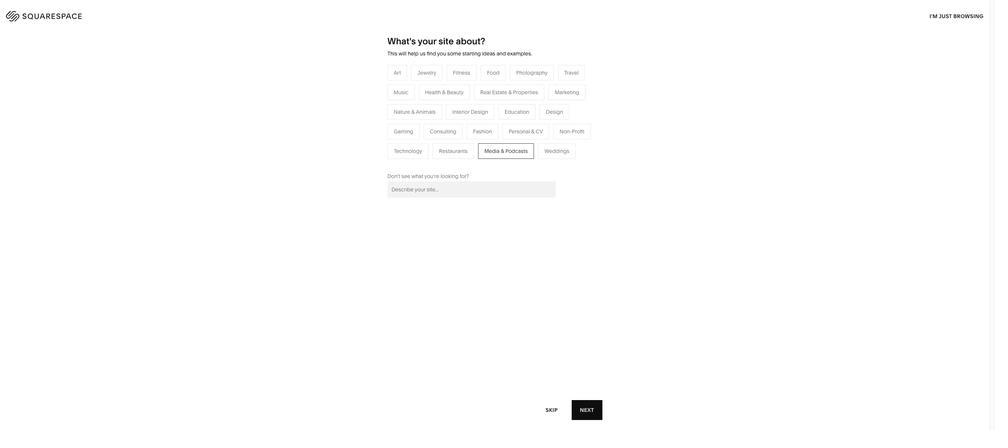 Task type: describe. For each thing, give the bounding box(es) containing it.
Interior Design radio
[[446, 104, 494, 120]]

profit
[[572, 128, 585, 135]]

Don't see what you're looking for? field
[[387, 182, 556, 198]]

real inside real estate & properties option
[[480, 89, 491, 96]]

Jewelry radio
[[411, 65, 443, 81]]

browsing
[[953, 13, 984, 19]]

fitness inside "fitness" radio
[[453, 69, 470, 76]]

interior design
[[452, 109, 488, 115]]

examples.
[[507, 50, 532, 57]]

about?
[[456, 36, 485, 47]]

non-profit
[[560, 128, 585, 135]]

music
[[394, 89, 408, 96]]

1 horizontal spatial animals
[[519, 114, 539, 121]]

& down fitness link
[[501, 148, 504, 155]]

for?
[[460, 173, 469, 180]]

0 horizontal spatial podcasts
[[440, 125, 462, 132]]

estate inside real estate & properties option
[[492, 89, 507, 96]]

interior
[[452, 109, 470, 115]]

what
[[411, 173, 423, 180]]

& inside radio
[[442, 89, 445, 96]]

nature & animals inside option
[[394, 109, 436, 115]]

Nature & Animals radio
[[387, 104, 442, 120]]

beauty
[[447, 89, 464, 96]]

this
[[387, 50, 397, 57]]

squarespace logo link
[[15, 9, 208, 21]]

0 horizontal spatial travel
[[419, 103, 433, 109]]

1 vertical spatial fitness
[[497, 125, 514, 132]]

squarespace logo image
[[15, 9, 101, 21]]

and
[[497, 50, 506, 57]]

log             in
[[961, 11, 980, 18]]

services
[[372, 114, 392, 121]]

professional services
[[341, 114, 392, 121]]

what's your site about? this will help us find you some starting ideas and examples.
[[387, 36, 532, 57]]

what's
[[387, 36, 416, 47]]

0 vertical spatial restaurants
[[419, 114, 448, 121]]

Personal & CV radio
[[502, 124, 549, 139]]

art
[[394, 69, 401, 76]]

health
[[425, 89, 441, 96]]

events link
[[419, 136, 442, 143]]

photography
[[516, 69, 548, 76]]

marketing
[[555, 89, 579, 96]]

& left cv
[[531, 128, 534, 135]]

& up the looking
[[447, 158, 450, 165]]

profits
[[387, 136, 402, 143]]

0 horizontal spatial non-
[[375, 136, 387, 143]]

home
[[497, 103, 512, 109]]

& up 'home & decor'
[[508, 89, 512, 96]]

media & podcasts inside radio
[[484, 148, 528, 155]]

0 horizontal spatial real estate & properties
[[419, 158, 477, 165]]

& right home
[[513, 103, 516, 109]]

Travel radio
[[558, 65, 585, 81]]

community
[[341, 136, 369, 143]]

in
[[974, 11, 980, 18]]

community & non-profits
[[341, 136, 402, 143]]

weddings inside radio
[[545, 148, 569, 155]]

Restaurants radio
[[433, 144, 474, 159]]

1 vertical spatial real
[[419, 158, 429, 165]]

lusaka element
[[398, 253, 591, 431]]

real estate & properties inside option
[[480, 89, 538, 96]]

decor
[[518, 103, 533, 109]]

help
[[408, 50, 419, 57]]

0 vertical spatial media & podcasts
[[419, 125, 462, 132]]

consulting
[[430, 128, 456, 135]]

nature inside option
[[394, 109, 410, 115]]

just
[[939, 13, 952, 19]]

1 vertical spatial estate
[[431, 158, 446, 165]]

you're
[[424, 173, 439, 180]]

Media & Podcasts radio
[[478, 144, 534, 159]]

Real Estate & Properties radio
[[474, 85, 544, 100]]

1 horizontal spatial nature & animals
[[497, 114, 539, 121]]

Music radio
[[387, 85, 415, 100]]

don't see what you're looking for?
[[387, 173, 469, 180]]

education
[[505, 109, 529, 115]]

properties inside real estate & properties option
[[513, 89, 538, 96]]

weddings link
[[419, 147, 451, 154]]

media & podcasts link
[[419, 125, 470, 132]]

real estate & properties link
[[419, 158, 484, 165]]

Food radio
[[481, 65, 506, 81]]



Task type: locate. For each thing, give the bounding box(es) containing it.
1 vertical spatial travel
[[419, 103, 433, 109]]

non- up the weddings radio
[[560, 128, 572, 135]]

restaurants link
[[419, 114, 455, 121]]

1 horizontal spatial podcasts
[[505, 148, 528, 155]]

travel down health
[[419, 103, 433, 109]]

travel link
[[419, 103, 440, 109]]

0 horizontal spatial media & podcasts
[[419, 125, 462, 132]]

animals down decor
[[519, 114, 539, 121]]

design
[[471, 109, 488, 115], [546, 109, 563, 115]]

Health & Beauty radio
[[419, 85, 470, 100]]

Consulting radio
[[424, 124, 463, 139]]

properties
[[513, 89, 538, 96], [452, 158, 477, 165]]

travel
[[564, 69, 579, 76], [419, 103, 433, 109]]

Fitness radio
[[447, 65, 477, 81]]

0 horizontal spatial design
[[471, 109, 488, 115]]

1 horizontal spatial travel
[[564, 69, 579, 76]]

events
[[419, 136, 435, 143]]

media
[[419, 125, 434, 132], [484, 148, 500, 155]]

restaurants
[[419, 114, 448, 121], [439, 148, 468, 155]]

0 vertical spatial real estate & properties
[[480, 89, 538, 96]]

1 horizontal spatial weddings
[[545, 148, 569, 155]]

Non-Profit radio
[[553, 124, 591, 139]]

design inside option
[[546, 109, 563, 115]]

1 horizontal spatial fitness
[[497, 125, 514, 132]]

us
[[420, 50, 425, 57]]

podcasts down personal
[[505, 148, 528, 155]]

non- inside option
[[560, 128, 572, 135]]

0 vertical spatial real
[[480, 89, 491, 96]]

nature & animals
[[394, 109, 436, 115], [497, 114, 539, 121]]

animals down health
[[416, 109, 436, 115]]

fitness down some
[[453, 69, 470, 76]]

Art radio
[[387, 65, 407, 81]]

real
[[480, 89, 491, 96], [419, 158, 429, 165]]

1 horizontal spatial properties
[[513, 89, 538, 96]]

i'm just browsing
[[930, 13, 984, 19]]

find
[[427, 50, 436, 57]]

1 vertical spatial media
[[484, 148, 500, 155]]

& right community
[[370, 136, 374, 143]]

starting
[[462, 50, 481, 57]]

nature
[[394, 109, 410, 115], [497, 114, 513, 121]]

0 vertical spatial podcasts
[[440, 125, 462, 132]]

don't
[[387, 173, 400, 180]]

non- down "services"
[[375, 136, 387, 143]]

0 horizontal spatial nature & animals
[[394, 109, 436, 115]]

estate
[[492, 89, 507, 96], [431, 158, 446, 165]]

1 vertical spatial podcasts
[[505, 148, 528, 155]]

personal
[[509, 128, 530, 135]]

podcasts
[[440, 125, 462, 132], [505, 148, 528, 155]]

media & podcasts down restaurants link
[[419, 125, 462, 132]]

design down marketing radio
[[546, 109, 563, 115]]

jewelry
[[418, 69, 436, 76]]

Fashion radio
[[467, 124, 498, 139]]

cv
[[536, 128, 543, 135]]

Photography radio
[[510, 65, 554, 81]]

log             in link
[[961, 11, 980, 18]]

real estate & properties up home
[[480, 89, 538, 96]]

Education radio
[[498, 104, 536, 120]]

1 horizontal spatial nature
[[497, 114, 513, 121]]

animals inside option
[[416, 109, 436, 115]]

media & podcasts down fitness link
[[484, 148, 528, 155]]

fitness
[[453, 69, 470, 76], [497, 125, 514, 132]]

your
[[418, 36, 436, 47]]

weddings down the events link
[[419, 147, 444, 154]]

podcasts down restaurants link
[[440, 125, 462, 132]]

design inside radio
[[471, 109, 488, 115]]

0 horizontal spatial estate
[[431, 158, 446, 165]]

community & non-profits link
[[341, 136, 410, 143]]

0 vertical spatial non-
[[560, 128, 572, 135]]

personal & cv
[[509, 128, 543, 135]]

0 vertical spatial fitness
[[453, 69, 470, 76]]

1 vertical spatial properties
[[452, 158, 477, 165]]

properties up for?
[[452, 158, 477, 165]]

Design radio
[[540, 104, 569, 120]]

& down restaurants link
[[435, 125, 439, 132]]

design right interior
[[471, 109, 488, 115]]

0 vertical spatial properties
[[513, 89, 538, 96]]

non-
[[560, 128, 572, 135], [375, 136, 387, 143]]

restaurants up real estate & properties link
[[439, 148, 468, 155]]

& right health
[[442, 89, 445, 96]]

some
[[447, 50, 461, 57]]

1 vertical spatial non-
[[375, 136, 387, 143]]

Technology radio
[[387, 144, 428, 159]]

next button
[[572, 401, 602, 421]]

nature & animals up gaming
[[394, 109, 436, 115]]

nature & animals down home & decor link
[[497, 114, 539, 121]]

estate up home
[[492, 89, 507, 96]]

1 horizontal spatial media & podcasts
[[484, 148, 528, 155]]

gaming
[[394, 128, 413, 135]]

i'm
[[930, 13, 938, 19]]

0 horizontal spatial real
[[419, 158, 429, 165]]

podcasts inside radio
[[505, 148, 528, 155]]

1 horizontal spatial estate
[[492, 89, 507, 96]]

& down 'home & decor'
[[515, 114, 518, 121]]

food
[[487, 69, 500, 76]]

media inside media & podcasts radio
[[484, 148, 500, 155]]

1 vertical spatial media & podcasts
[[484, 148, 528, 155]]

skip button
[[538, 401, 566, 421]]

i'm just browsing link
[[930, 6, 984, 26]]

properties up decor
[[513, 89, 538, 96]]

travel inside radio
[[564, 69, 579, 76]]

health & beauty
[[425, 89, 464, 96]]

fitness link
[[497, 125, 522, 132]]

1 vertical spatial restaurants
[[439, 148, 468, 155]]

travel up marketing
[[564, 69, 579, 76]]

0 vertical spatial media
[[419, 125, 434, 132]]

0 horizontal spatial weddings
[[419, 147, 444, 154]]

1 horizontal spatial real estate & properties
[[480, 89, 538, 96]]

log
[[961, 11, 973, 18]]

weddings
[[419, 147, 444, 154], [545, 148, 569, 155]]

you
[[437, 50, 446, 57]]

media & podcasts
[[419, 125, 462, 132], [484, 148, 528, 155]]

real down food
[[480, 89, 491, 96]]

site
[[439, 36, 454, 47]]

home & decor
[[497, 103, 533, 109]]

home & decor link
[[497, 103, 540, 109]]

Gaming radio
[[387, 124, 420, 139]]

1 horizontal spatial real
[[480, 89, 491, 96]]

real estate & properties up the looking
[[419, 158, 477, 165]]

1 design from the left
[[471, 109, 488, 115]]

ideas
[[482, 50, 495, 57]]

1 horizontal spatial non-
[[560, 128, 572, 135]]

skip
[[546, 407, 558, 414]]

media up events at the top of the page
[[419, 125, 434, 132]]

professional services link
[[341, 114, 400, 121]]

& left travel 'link'
[[411, 109, 415, 115]]

media down fashion radio
[[484, 148, 500, 155]]

&
[[442, 89, 445, 96], [508, 89, 512, 96], [513, 103, 516, 109], [411, 109, 415, 115], [515, 114, 518, 121], [435, 125, 439, 132], [531, 128, 534, 135], [370, 136, 374, 143], [501, 148, 504, 155], [447, 158, 450, 165]]

animals
[[416, 109, 436, 115], [519, 114, 539, 121]]

0 horizontal spatial nature
[[394, 109, 410, 115]]

next
[[580, 407, 594, 414]]

lusaka image
[[398, 253, 591, 431]]

restaurants inside restaurants option
[[439, 148, 468, 155]]

1 horizontal spatial media
[[484, 148, 500, 155]]

fitness down nature & animals link
[[497, 125, 514, 132]]

nature down home
[[497, 114, 513, 121]]

restaurants down travel 'link'
[[419, 114, 448, 121]]

technology
[[394, 148, 422, 155]]

estate down weddings link
[[431, 158, 446, 165]]

Weddings radio
[[538, 144, 576, 159]]

looking
[[441, 173, 459, 180]]

nature down music
[[394, 109, 410, 115]]

real estate & properties
[[480, 89, 538, 96], [419, 158, 477, 165]]

Marketing radio
[[549, 85, 586, 100]]

will
[[399, 50, 407, 57]]

0 vertical spatial estate
[[492, 89, 507, 96]]

0 horizontal spatial properties
[[452, 158, 477, 165]]

2 design from the left
[[546, 109, 563, 115]]

real up don't see what you're looking for?
[[419, 158, 429, 165]]

1 vertical spatial real estate & properties
[[419, 158, 477, 165]]

see
[[401, 173, 410, 180]]

professional
[[341, 114, 370, 121]]

0 vertical spatial travel
[[564, 69, 579, 76]]

weddings down non-profit
[[545, 148, 569, 155]]

fashion
[[473, 128, 492, 135]]

0 horizontal spatial animals
[[416, 109, 436, 115]]

1 horizontal spatial design
[[546, 109, 563, 115]]

0 horizontal spatial media
[[419, 125, 434, 132]]

0 horizontal spatial fitness
[[453, 69, 470, 76]]

nature & animals link
[[497, 114, 546, 121]]



Task type: vqa. For each thing, say whether or not it's contained in the screenshot.
podcasts within radio
yes



